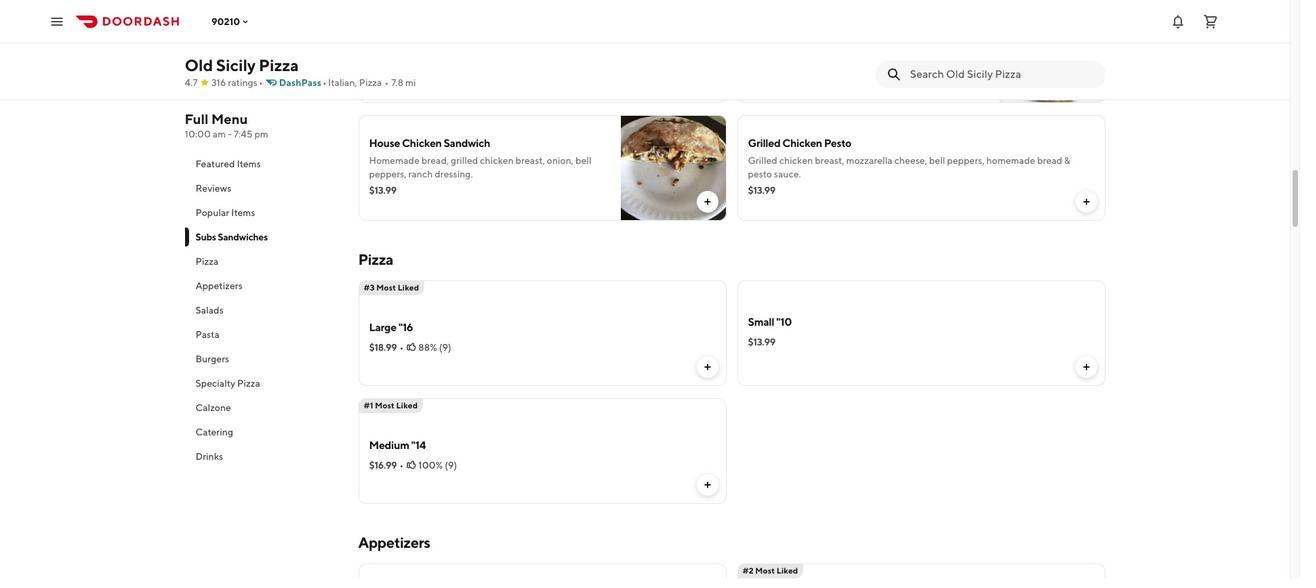 Task type: vqa. For each thing, say whether or not it's contained in the screenshot.
VALUE
no



Task type: describe. For each thing, give the bounding box(es) containing it.
• right ratings
[[259, 77, 263, 88]]

#3 most liked
[[364, 283, 419, 293]]

316
[[211, 77, 226, 88]]

pm
[[255, 129, 268, 140]]

most for medium
[[375, 401, 395, 411]]

medium "14
[[369, 439, 426, 452]]

catering
[[196, 427, 233, 438]]

cheese, inside ham, mortadella, salami, provolone cheese, lettuce, tomatoes, homemade italian dressing. $13.99
[[521, 37, 554, 48]]

add item to cart image for house chicken sandwich
[[702, 197, 713, 208]]

dressing. inside house chicken sandwich homemade bread, grilled chicken breast, onion, bell peppers, ranch dressing. $13.99
[[435, 169, 473, 180]]

burgers
[[196, 354, 229, 365]]

breast, inside grilled chicken pesto grilled chicken breast, mozzarella cheese, bell peppers, homemade bread & pesto sauce. $13.99
[[815, 155, 845, 166]]

90210
[[212, 16, 240, 27]]

reviews
[[196, 183, 231, 194]]

provolone
[[476, 37, 520, 48]]

(9) for "16
[[439, 342, 451, 353]]

$16.99
[[369, 460, 397, 471]]

bell inside grilled chicken pesto grilled chicken breast, mozzarella cheese, bell peppers, homemade bread & pesto sauce. $13.99
[[930, 155, 946, 166]]

featured items
[[196, 159, 261, 170]]

88%
[[419, 342, 437, 353]]

Item Search search field
[[910, 67, 1095, 82]]

pizza up dashpass
[[259, 56, 299, 75]]

open menu image
[[49, 13, 65, 29]]

homemade inside ham, mortadella, salami, provolone cheese, lettuce, tomatoes, homemade italian dressing. $13.99
[[636, 37, 685, 48]]

ranch
[[409, 169, 433, 180]]

italian, pizza • 7.8 mi
[[328, 77, 416, 88]]

italian,
[[328, 77, 357, 88]]

add item to cart image for grilled chicken breast, mozzarella cheese, bell peppers, homemade bread & pesto sauce.
[[1081, 197, 1092, 208]]

featured items button
[[185, 152, 342, 176]]

add item to cart image for medium "14
[[702, 480, 713, 491]]

specialty pizza
[[196, 378, 260, 389]]

old
[[185, 56, 213, 75]]

add item to cart image for $13.99
[[1081, 362, 1092, 373]]

"16
[[399, 321, 413, 334]]

liked for "14
[[396, 401, 418, 411]]

calzone button
[[185, 396, 342, 420]]

add item to cart image for #3 most liked
[[702, 362, 713, 373]]

appetizers button
[[185, 274, 342, 298]]

$13.99 inside house chicken sandwich homemade bread, grilled chicken breast, onion, bell peppers, ranch dressing. $13.99
[[369, 185, 397, 196]]

• for $18.99
[[400, 342, 404, 353]]

featured
[[196, 159, 235, 170]]

small "10
[[748, 316, 792, 329]]

sandwiches
[[218, 232, 268, 243]]

salads button
[[185, 298, 342, 323]]

7.8
[[392, 77, 404, 88]]

full menu 10:00 am - 7:45 pm
[[185, 111, 268, 140]]

"14
[[411, 439, 426, 452]]

italian
[[687, 37, 714, 48]]

sauce.
[[774, 169, 801, 180]]

grilled chicken pesto grilled chicken breast, mozzarella cheese, bell peppers, homemade bread & pesto sauce. $13.99
[[748, 137, 1071, 196]]

large "16
[[369, 321, 413, 334]]

liked for "16
[[398, 283, 419, 293]]

chicken for house
[[402, 137, 442, 150]]

homemade
[[369, 155, 420, 166]]

1 grilled from the top
[[748, 137, 781, 150]]

$13.99 inside ham, mortadella, salami, provolone cheese, lettuce, tomatoes, homemade italian dressing. $13.99
[[369, 67, 397, 78]]

7:45
[[234, 129, 253, 140]]

salads
[[196, 305, 224, 316]]

drinks
[[196, 452, 223, 462]]

tomatoes,
[[591, 37, 634, 48]]

4.7
[[185, 77, 198, 88]]

drinks button
[[185, 445, 342, 469]]

• for $16.99
[[400, 460, 404, 471]]

90210 button
[[212, 16, 251, 27]]

lettuce,
[[556, 37, 589, 48]]

medium
[[369, 439, 409, 452]]

reviews button
[[185, 176, 342, 201]]

most for large
[[377, 283, 396, 293]]

homemade inside grilled chicken pesto grilled chicken breast, mozzarella cheese, bell peppers, homemade bread & pesto sauce. $13.99
[[987, 155, 1036, 166]]

pesto
[[824, 137, 852, 150]]

2 vertical spatial most
[[756, 566, 775, 576]]

pasta button
[[185, 323, 342, 347]]

dressing. inside ham, mortadella, salami, provolone cheese, lettuce, tomatoes, homemade italian dressing. $13.99
[[369, 51, 408, 62]]

ham,
[[369, 37, 392, 48]]



Task type: locate. For each thing, give the bounding box(es) containing it.
#2 most liked
[[743, 566, 798, 576]]

0 vertical spatial add item to cart image
[[702, 197, 713, 208]]

liked right #1
[[396, 401, 418, 411]]

peppers, inside grilled chicken pesto grilled chicken breast, mozzarella cheese, bell peppers, homemade bread & pesto sauce. $13.99
[[948, 155, 985, 166]]

1 vertical spatial cheese,
[[895, 155, 928, 166]]

sandwich
[[444, 137, 490, 150]]

chicken
[[402, 137, 442, 150], [783, 137, 823, 150]]

0 vertical spatial homemade
[[636, 37, 685, 48]]

burgers button
[[185, 347, 342, 372]]

subs
[[196, 232, 216, 243]]

chicken right the grilled
[[480, 155, 514, 166]]

1 horizontal spatial peppers,
[[948, 155, 985, 166]]

specialty pizza button
[[185, 372, 342, 396]]

mortadella,
[[394, 37, 443, 48]]

0 vertical spatial cheese,
[[521, 37, 554, 48]]

$13.99
[[369, 67, 397, 78], [369, 185, 397, 196], [748, 185, 776, 196], [748, 337, 776, 348]]

1 vertical spatial most
[[375, 401, 395, 411]]

1 horizontal spatial chicken
[[780, 155, 813, 166]]

88% (9)
[[419, 342, 451, 353]]

liked right #3
[[398, 283, 419, 293]]

$13.99 down homemade
[[369, 185, 397, 196]]

$13.99 down pesto
[[748, 185, 776, 196]]

1 bell from the left
[[576, 155, 592, 166]]

bell inside house chicken sandwich homemade bread, grilled chicken breast, onion, bell peppers, ranch dressing. $13.99
[[576, 155, 592, 166]]

1 vertical spatial add item to cart image
[[702, 362, 713, 373]]

2 breast, from the left
[[815, 155, 845, 166]]

0 vertical spatial most
[[377, 283, 396, 293]]

house chicken sandwich homemade bread, grilled chicken breast, onion, bell peppers, ranch dressing. $13.99
[[369, 137, 592, 196]]

1 horizontal spatial appetizers
[[358, 534, 430, 552]]

1 horizontal spatial chicken
[[783, 137, 823, 150]]

1 vertical spatial appetizers
[[358, 534, 430, 552]]

breast, down pesto
[[815, 155, 845, 166]]

0 horizontal spatial breast,
[[516, 155, 545, 166]]

1 horizontal spatial dressing.
[[435, 169, 473, 180]]

100%
[[419, 460, 443, 471]]

chicken inside grilled chicken pesto grilled chicken breast, mozzarella cheese, bell peppers, homemade bread & pesto sauce. $13.99
[[783, 137, 823, 150]]

0 vertical spatial (9)
[[439, 342, 451, 353]]

grilled
[[748, 137, 781, 150], [748, 155, 778, 166]]

bell
[[576, 155, 592, 166], [930, 155, 946, 166]]

$13.99 left 'mi'
[[369, 67, 397, 78]]

calzone
[[196, 403, 231, 414]]

most right #3
[[377, 283, 396, 293]]

2 grilled from the top
[[748, 155, 778, 166]]

dashpass
[[279, 77, 321, 88]]

cheese, inside grilled chicken pesto grilled chicken breast, mozzarella cheese, bell peppers, homemade bread & pesto sauce. $13.99
[[895, 155, 928, 166]]

popular items
[[196, 208, 255, 218]]

1 vertical spatial peppers,
[[369, 169, 407, 180]]

appetizers inside button
[[196, 281, 243, 292]]

chicken up bread,
[[402, 137, 442, 150]]

• left italian,
[[323, 77, 327, 88]]

• for dashpass
[[323, 77, 327, 88]]

add item to cart image
[[1081, 79, 1092, 90], [1081, 197, 1092, 208], [1081, 362, 1092, 373], [702, 480, 713, 491]]

0 horizontal spatial chicken
[[480, 155, 514, 166]]

mozzarella
[[847, 155, 893, 166]]

pasta
[[196, 330, 220, 340]]

sicily
[[216, 56, 256, 75]]

liked right the #2
[[777, 566, 798, 576]]

salami,
[[445, 37, 474, 48]]

1 vertical spatial items
[[231, 208, 255, 218]]

2 bell from the left
[[930, 155, 946, 166]]

$18.99 •
[[369, 342, 404, 353]]

mi
[[406, 77, 416, 88]]

subs sandwiches
[[196, 232, 268, 243]]

house chicken sandwich image
[[621, 115, 727, 221]]

0 horizontal spatial cheese,
[[521, 37, 554, 48]]

1 horizontal spatial cheese,
[[895, 155, 928, 166]]

pesto
[[748, 169, 772, 180]]

1 vertical spatial liked
[[396, 401, 418, 411]]

chicken inside house chicken sandwich homemade bread, grilled chicken breast, onion, bell peppers, ranch dressing. $13.99
[[402, 137, 442, 150]]

menu
[[211, 111, 248, 127]]

pizza button
[[185, 250, 342, 274]]

pizza left 7.8
[[359, 77, 382, 88]]

items up "sandwiches"
[[231, 208, 255, 218]]

dressing. down the grilled
[[435, 169, 473, 180]]

316 ratings •
[[211, 77, 263, 88]]

•
[[259, 77, 263, 88], [323, 77, 327, 88], [385, 77, 389, 88], [400, 342, 404, 353], [400, 460, 404, 471]]

#1 most liked
[[364, 401, 418, 411]]

0 vertical spatial items
[[237, 159, 261, 170]]

$18.99
[[369, 342, 397, 353]]

#2
[[743, 566, 754, 576]]

most right #1
[[375, 401, 395, 411]]

0 horizontal spatial chicken
[[402, 137, 442, 150]]

popular
[[196, 208, 229, 218]]

chicken for grilled
[[783, 137, 823, 150]]

small
[[748, 316, 775, 329]]

notification bell image
[[1170, 13, 1187, 29]]

$16.99 •
[[369, 460, 404, 471]]

chicken up sauce.
[[780, 155, 813, 166]]

breast, inside house chicken sandwich homemade bread, grilled chicken breast, onion, bell peppers, ranch dressing. $13.99
[[516, 155, 545, 166]]

0 vertical spatial peppers,
[[948, 155, 985, 166]]

cheese,
[[521, 37, 554, 48], [895, 155, 928, 166]]

homemade
[[636, 37, 685, 48], [987, 155, 1036, 166]]

1 add item to cart image from the top
[[702, 197, 713, 208]]

popular items button
[[185, 201, 342, 225]]

items
[[237, 159, 261, 170], [231, 208, 255, 218]]

(9) right 88%
[[439, 342, 451, 353]]

1 vertical spatial dressing.
[[435, 169, 473, 180]]

1 vertical spatial homemade
[[987, 155, 1036, 166]]

pizza down subs
[[196, 256, 219, 267]]

ham, mortadella, salami, provolone cheese, lettuce, tomatoes, homemade italian dressing. $13.99
[[369, 37, 714, 78]]

breast, left onion,
[[516, 155, 545, 166]]

0 vertical spatial dressing.
[[369, 51, 408, 62]]

am
[[213, 129, 226, 140]]

cheese, right mozzarella
[[895, 155, 928, 166]]

-
[[228, 129, 232, 140]]

1 vertical spatial (9)
[[445, 460, 457, 471]]

pizza inside button
[[237, 378, 260, 389]]

pizza
[[259, 56, 299, 75], [359, 77, 382, 88], [358, 251, 393, 269], [196, 256, 219, 267], [237, 378, 260, 389]]

1 horizontal spatial bell
[[930, 155, 946, 166]]

100% (9)
[[419, 460, 457, 471]]

catering button
[[185, 420, 342, 445]]

add item to cart image
[[702, 197, 713, 208], [702, 362, 713, 373]]

$13.99 inside grilled chicken pesto grilled chicken breast, mozzarella cheese, bell peppers, homemade bread & pesto sauce. $13.99
[[748, 185, 776, 196]]

peppers,
[[948, 155, 985, 166], [369, 169, 407, 180]]

0 horizontal spatial homemade
[[636, 37, 685, 48]]

1 vertical spatial grilled
[[748, 155, 778, 166]]

peppers, inside house chicken sandwich homemade bread, grilled chicken breast, onion, bell peppers, ranch dressing. $13.99
[[369, 169, 407, 180]]

large
[[369, 321, 397, 334]]

• right $16.99
[[400, 460, 404, 471]]

chicken up sauce.
[[783, 137, 823, 150]]

onion,
[[547, 155, 574, 166]]

1 breast, from the left
[[516, 155, 545, 166]]

pizza up calzone button
[[237, 378, 260, 389]]

chicken
[[480, 155, 514, 166], [780, 155, 813, 166]]

items for popular items
[[231, 208, 255, 218]]

items up reviews "button"
[[237, 159, 261, 170]]

liked
[[398, 283, 419, 293], [396, 401, 418, 411], [777, 566, 798, 576]]

house steak sandwich image
[[1000, 0, 1106, 103]]

(9) for "14
[[445, 460, 457, 471]]

bread,
[[422, 155, 449, 166]]

old sicily pizza
[[185, 56, 299, 75]]

#3
[[364, 283, 375, 293]]

2 vertical spatial liked
[[777, 566, 798, 576]]

0 horizontal spatial appetizers
[[196, 281, 243, 292]]

0 vertical spatial liked
[[398, 283, 419, 293]]

"10
[[776, 316, 792, 329]]

cheese, left 'lettuce,'
[[521, 37, 554, 48]]

chicken inside grilled chicken pesto grilled chicken breast, mozzarella cheese, bell peppers, homemade bread & pesto sauce. $13.99
[[780, 155, 813, 166]]

items for featured items
[[237, 159, 261, 170]]

2 chicken from the left
[[783, 137, 823, 150]]

• left 7.8
[[385, 77, 389, 88]]

0 vertical spatial appetizers
[[196, 281, 243, 292]]

1 horizontal spatial homemade
[[987, 155, 1036, 166]]

#1
[[364, 401, 373, 411]]

homemade left italian
[[636, 37, 685, 48]]

most
[[377, 283, 396, 293], [375, 401, 395, 411], [756, 566, 775, 576]]

dressing.
[[369, 51, 408, 62], [435, 169, 473, 180]]

10:00
[[185, 129, 211, 140]]

specialty
[[196, 378, 235, 389]]

pizza up #3
[[358, 251, 393, 269]]

0 horizontal spatial bell
[[576, 155, 592, 166]]

0 items, open order cart image
[[1203, 13, 1219, 29]]

appetizers
[[196, 281, 243, 292], [358, 534, 430, 552]]

homemade left bread
[[987, 155, 1036, 166]]

house
[[369, 137, 400, 150]]

dressing. down ham,
[[369, 51, 408, 62]]

$13.99 down small
[[748, 337, 776, 348]]

2 add item to cart image from the top
[[702, 362, 713, 373]]

full
[[185, 111, 209, 127]]

(9)
[[439, 342, 451, 353], [445, 460, 457, 471]]

0 horizontal spatial dressing.
[[369, 51, 408, 62]]

1 horizontal spatial breast,
[[815, 155, 845, 166]]

grilled
[[451, 155, 478, 166]]

1 chicken from the left
[[402, 137, 442, 150]]

1 chicken from the left
[[480, 155, 514, 166]]

0 vertical spatial grilled
[[748, 137, 781, 150]]

(9) right 100%
[[445, 460, 457, 471]]

pizza inside button
[[196, 256, 219, 267]]

most right the #2
[[756, 566, 775, 576]]

chicken inside house chicken sandwich homemade bread, grilled chicken breast, onion, bell peppers, ranch dressing. $13.99
[[480, 155, 514, 166]]

bread
[[1038, 155, 1063, 166]]

0 horizontal spatial peppers,
[[369, 169, 407, 180]]

ratings
[[228, 77, 258, 88]]

• right $18.99
[[400, 342, 404, 353]]

2 chicken from the left
[[780, 155, 813, 166]]

&
[[1065, 155, 1071, 166]]

dashpass •
[[279, 77, 327, 88]]



